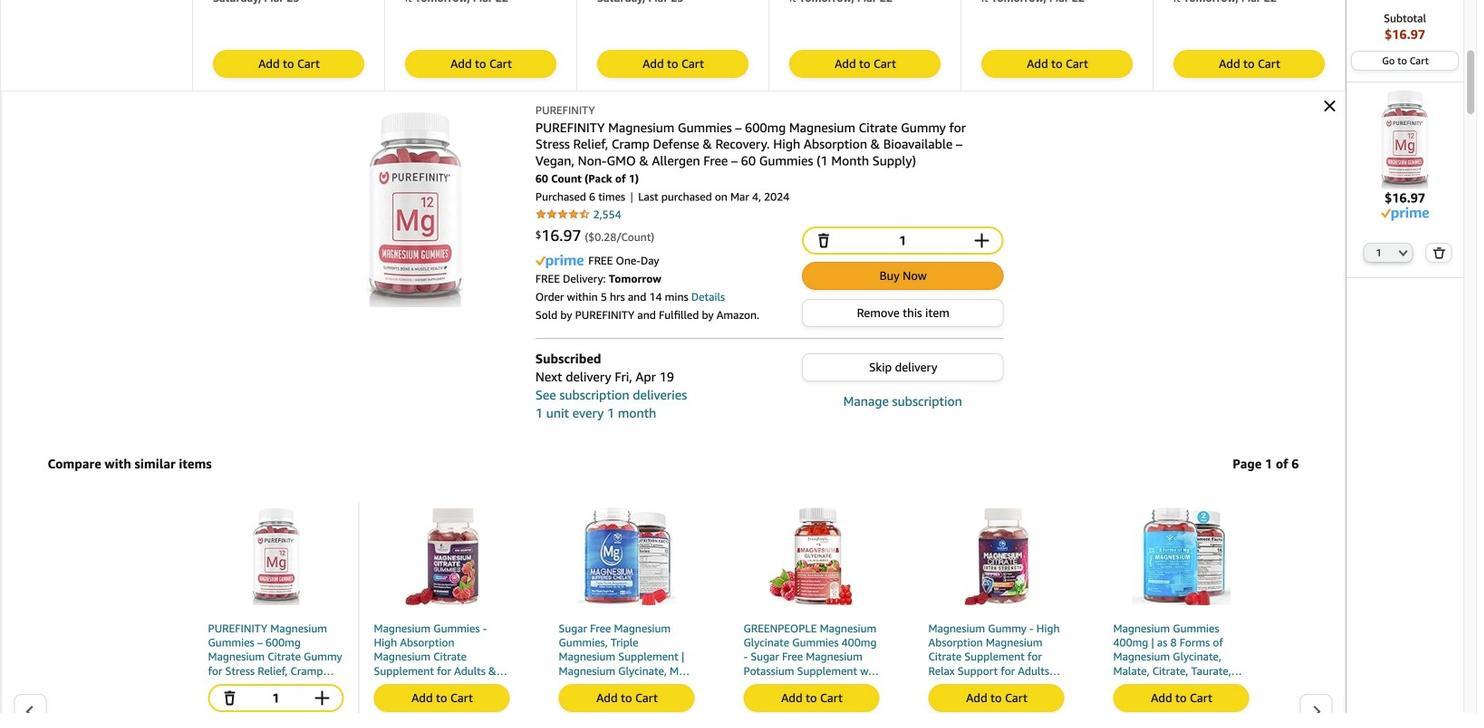 Task type: describe. For each thing, give the bounding box(es) containing it.
remove from cart image
[[221, 690, 239, 708]]

dropdown image
[[1399, 249, 1408, 257]]

purefinity magnesium gummies – 600mg magnesium citrate gummy for stress relief, cramp defense & recovery. high absorption & b image
[[252, 508, 301, 606]]

previous page image
[[25, 705, 35, 714]]

free shipping for prime members image
[[536, 255, 584, 268]]

magnesium gummies 400mg | as 8 forms of magnesium glycinate, malate, citrate, taurate, oxide, and more | with ashwagandha ext image
[[1133, 508, 1231, 606]]

delete image
[[1434, 247, 1447, 259]]

add to cart image
[[313, 690, 331, 708]]

magnesium gummy - high absorption magnesium citrate supplement for relax support for adults & kids - calm magnesium gummies d image
[[965, 508, 1029, 606]]

magnesium gummies - high absorption magnesium citrate supplement for adults & kids - nature's calm magnesium gummies dietary image
[[405, 508, 479, 606]]

greenpeople magnesium glycinate gummies 400mg - sugar free magnesium potassium supplement with magnesium malate, vitamin d, b image
[[768, 508, 856, 606]]



Task type: locate. For each thing, give the bounding box(es) containing it.
list
[[360, 502, 1478, 714]]

None submit
[[1427, 244, 1452, 262], [803, 263, 1003, 289], [803, 300, 1003, 326], [803, 355, 1003, 381], [1427, 244, 1452, 262], [803, 263, 1003, 289], [803, 300, 1003, 326], [803, 355, 1003, 381]]

add to cart image
[[973, 232, 992, 250]]

next page image
[[1313, 705, 1322, 714]]

purefinity magnesium gummies &ndash; 600mg magnesium citrate gummy for stress relief, cramp defense &amp; recovery. high absorption &amp; bioavailable &ndash; vegan, non-gmo &amp; allergen free &ndash; 60 gummies (1 month supply) image
[[1356, 90, 1456, 189]]

sugar free magnesium gummies, triple magnesium supplement | magnesium glycinate, malate, citrate w/ d3 b6 b12, 260mg chelated image
[[578, 508, 676, 606]]

Add to Cart submit
[[214, 51, 364, 77], [406, 51, 556, 77], [598, 51, 748, 77], [791, 51, 940, 77], [983, 51, 1133, 77], [1175, 51, 1325, 77], [375, 686, 509, 712], [560, 686, 694, 712], [745, 686, 879, 712], [930, 686, 1064, 712], [1115, 686, 1249, 712]]

close element
[[1325, 101, 1336, 112]]

remove from cart image
[[815, 232, 833, 250]]



Task type: vqa. For each thing, say whether or not it's contained in the screenshot.
THE NEXT PAGE image
yes



